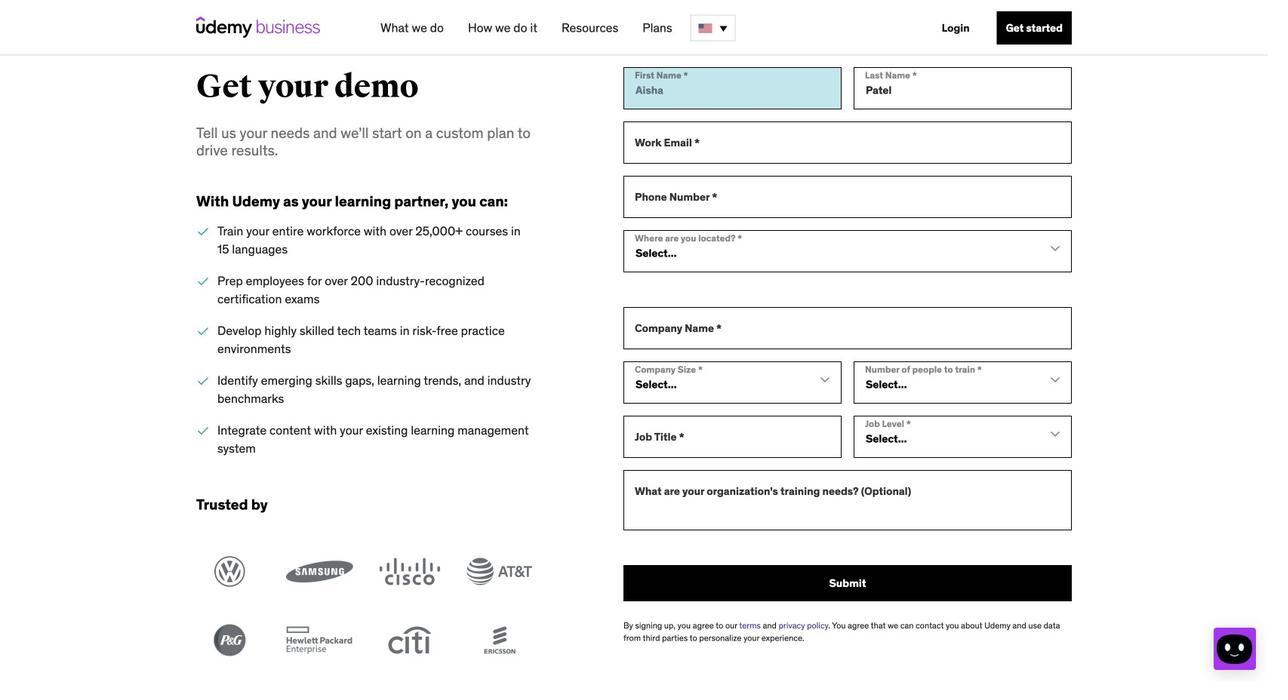 Task type: describe. For each thing, give the bounding box(es) containing it.
udemy business image
[[196, 17, 320, 38]]

Phone Number * telephone field
[[624, 176, 1072, 218]]

Job Title* text field
[[624, 416, 842, 458]]

ericsson logo image
[[466, 625, 533, 657]]

cisco logo image
[[376, 556, 443, 588]]

at&t logo image
[[466, 556, 533, 588]]

What are your organization's training needs? text field
[[624, 470, 1072, 531]]

menu navigation
[[368, 0, 1072, 56]]



Task type: vqa. For each thing, say whether or not it's contained in the screenshot.
to in Offer 24/7 access to our extensive course collection
no



Task type: locate. For each thing, give the bounding box(es) containing it.
Last Name * text field
[[854, 67, 1072, 109]]

hewlett packard enterprise logo image
[[286, 625, 353, 657]]

citi logo image
[[376, 625, 443, 657]]

First Name * text field
[[624, 67, 842, 109]]

p&g logo image
[[196, 625, 264, 657]]

volkswagen logo image
[[196, 556, 264, 588]]

samsung logo image
[[286, 556, 353, 588]]

Work Email * email field
[[624, 122, 1072, 164]]

Company Name * text field
[[624, 307, 1072, 350]]



